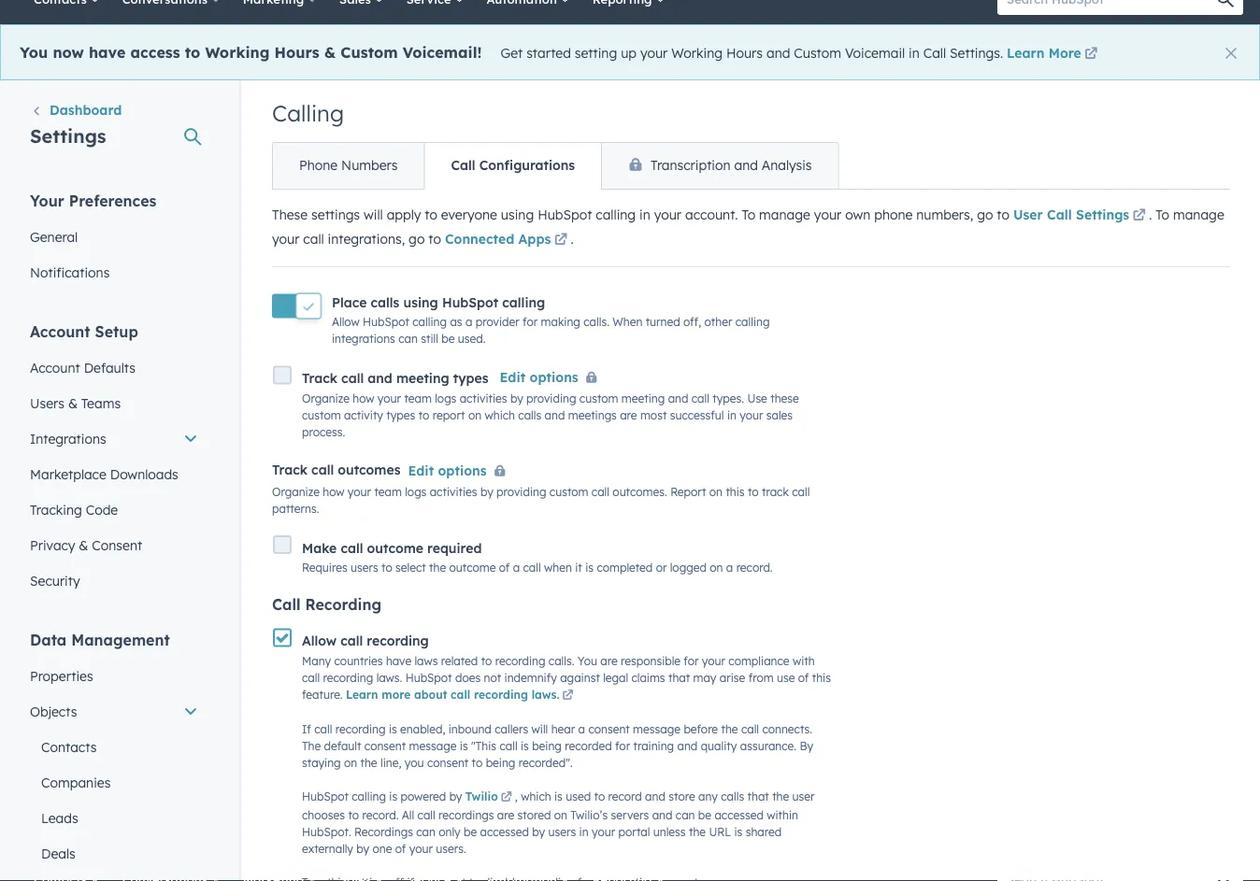 Task type: describe. For each thing, give the bounding box(es) containing it.
hubspot up chooses
[[302, 790, 349, 804]]

edit for track call and meeting types
[[500, 369, 526, 385]]

account defaults
[[30, 360, 136, 376]]

record. inside make call outcome required requires users to select the outcome of a call when it is completed or logged on a record.
[[737, 561, 773, 575]]

close image
[[1226, 48, 1237, 59]]

the
[[302, 740, 321, 754]]

1 horizontal spatial go
[[978, 207, 994, 223]]

call up assurance.
[[742, 723, 760, 737]]

numbers
[[341, 157, 398, 173]]

default
[[324, 740, 361, 754]]

custom for patterns.
[[550, 485, 589, 499]]

recording up 'laws'
[[367, 633, 429, 649]]

0 horizontal spatial message
[[409, 740, 457, 754]]

in inside , which is used to record and store any calls that the user chooses to record. all call recordings are stored on twilio's servers and can be  accessed within hubspot. recordings can only be accessed by users in your portal unless the url is shared externally by one of your users.
[[579, 825, 589, 839]]

to up twilio's
[[594, 790, 605, 804]]

still
[[421, 332, 439, 346]]

you inside many countries have laws related to recording calls. you are responsible for your compliance with call recording laws. hubspot does not indemnify against legal claims that may arise from use of this feature.
[[578, 654, 598, 668]]

which inside , which is used to record and store any calls that the user chooses to record. all call recordings are stored on twilio's servers and can be  accessed within hubspot. recordings can only be accessed by users in your portal unless the url is shared externally by one of your users.
[[521, 790, 552, 804]]

custom for &
[[341, 43, 398, 61]]

analysis
[[762, 157, 812, 173]]

your inside many countries have laws related to recording calls. you are responsible for your compliance with call recording laws. hubspot does not indemnify against legal claims that may arise from use of this feature.
[[702, 654, 726, 668]]

account.
[[686, 207, 738, 223]]

account for account setup
[[30, 322, 90, 341]]

call right "user"
[[1048, 207, 1073, 223]]

to inside organize how your team logs activities by providing custom call outcomes. report on this to track call patterns.
[[748, 485, 759, 499]]

logs for patterns.
[[405, 485, 427, 499]]

deals
[[41, 846, 76, 862]]

are inside many countries have laws related to recording calls. you are responsible for your compliance with call recording laws. hubspot does not indemnify against legal claims that may arise from use of this feature.
[[601, 654, 618, 668]]

data management element
[[19, 630, 210, 882]]

a right 'logged' on the right bottom
[[727, 561, 734, 575]]

data
[[30, 631, 67, 650]]

users
[[30, 395, 64, 412]]

these settings will apply to everyone using hubspot calling in your account. to manage your own phone numbers, go to
[[272, 207, 1014, 223]]

a inside if call recording is enabled, inbound callers will hear a consent message before the call connects. the default consent message is "this call is being recorded for training and quality assurance. by staying on the line, you consent to being recorded".
[[579, 723, 586, 737]]

or
[[656, 561, 667, 575]]

providing for call
[[497, 485, 547, 499]]

account for account defaults
[[30, 360, 80, 376]]

contacts
[[41, 739, 97, 756]]

provider
[[476, 315, 520, 329]]

call inside , which is used to record and store any calls that the user chooses to record. all call recordings are stored on twilio's servers and can be  accessed within hubspot. recordings can only be accessed by users in your portal unless the url is shared externally by one of your users.
[[418, 808, 436, 823]]

privacy & consent link
[[19, 528, 210, 564]]

integrations,
[[328, 231, 405, 247]]

the left url
[[689, 825, 706, 839]]

your preferences
[[30, 191, 157, 210]]

marketplace downloads
[[30, 466, 178, 483]]

1 horizontal spatial message
[[633, 723, 681, 737]]

report
[[671, 485, 707, 499]]

the up the quality at the right bottom
[[722, 723, 738, 737]]

integrations
[[30, 431, 106, 447]]

sales
[[767, 408, 793, 422]]

0 vertical spatial will
[[364, 207, 383, 223]]

is left the enabled,
[[389, 723, 397, 737]]

hubspot calling is powered by
[[302, 790, 466, 804]]

edit for track call outcomes
[[408, 463, 434, 479]]

1 vertical spatial be
[[699, 808, 712, 823]]

1 horizontal spatial outcome
[[449, 561, 496, 575]]

. for . to manage your call integrations, go to
[[1150, 207, 1153, 223]]

up
[[621, 44, 637, 61]]

is left used
[[555, 790, 563, 804]]

is left the powered
[[389, 790, 398, 804]]

call down callers
[[500, 740, 518, 754]]

transcription
[[651, 157, 731, 173]]

claims
[[632, 671, 666, 685]]

recording up indemnify
[[495, 654, 546, 668]]

providing for meeting
[[527, 391, 577, 405]]

call left recording
[[272, 595, 301, 614]]

1 manage from the left
[[760, 207, 811, 223]]

meetings
[[568, 408, 617, 422]]

place
[[332, 294, 367, 310]]

call inside . to manage your call integrations, go to
[[303, 231, 324, 247]]

call left 'outcomes.'
[[592, 485, 610, 499]]

track call outcomes
[[272, 462, 401, 479]]

for for calling
[[523, 315, 538, 329]]

0 vertical spatial outcome
[[367, 540, 424, 557]]

call up countries
[[341, 633, 363, 649]]

activities for patterns.
[[430, 485, 478, 499]]

dashboard
[[50, 102, 122, 118]]

1 vertical spatial being
[[486, 757, 516, 771]]

hubspot up integrations
[[363, 315, 410, 329]]

by inside organize how your team logs activities by providing custom meeting and call types. use these custom activity types to report on which calls and meetings are most successful in your sales process.
[[511, 391, 524, 405]]

dashboard link
[[30, 101, 122, 123]]

more
[[1049, 44, 1082, 61]]

legal
[[603, 671, 629, 685]]

logged
[[670, 561, 707, 575]]

will inside if call recording is enabled, inbound callers will hear a consent message before the call connects. the default consent message is "this call is being recorded for training and quality assurance. by staying on the line, you consent to being recorded".
[[532, 723, 548, 737]]

notifications
[[30, 264, 110, 281]]

by down stored
[[533, 825, 545, 839]]

recordings
[[355, 825, 413, 839]]

on inside , which is used to record and store any calls that the user chooses to record. all call recordings are stored on twilio's servers and can be  accessed within hubspot. recordings can only be accessed by users in your portal unless the url is shared externally by one of your users.
[[554, 808, 568, 823]]

to left "user"
[[997, 207, 1010, 223]]

settings.
[[950, 44, 1004, 61]]

1 horizontal spatial settings
[[1077, 207, 1130, 223]]

your
[[30, 191, 64, 210]]

report
[[433, 408, 465, 422]]

twilio link
[[466, 790, 515, 807]]

and inside the you now have access to working hours & custom voicemail! alert
[[767, 44, 791, 61]]

stored
[[518, 808, 551, 823]]

learn for learn more
[[1007, 44, 1045, 61]]

objects button
[[19, 694, 210, 730]]

organize how your team logs activities by providing custom call outcomes. report on this to track call patterns.
[[272, 485, 810, 516]]

integrations button
[[19, 421, 210, 457]]

these
[[272, 207, 308, 223]]

call inside organize how your team logs activities by providing custom meeting and call types. use these custom activity types to report on which calls and meetings are most successful in your sales process.
[[692, 391, 710, 405]]

how for patterns.
[[323, 485, 345, 499]]

use
[[777, 671, 795, 685]]

everyone
[[441, 207, 498, 223]]

hours for &
[[275, 43, 320, 61]]

edit options button for track call and meeting types
[[500, 366, 605, 390]]

account defaults link
[[19, 350, 210, 386]]

for inside if call recording is enabled, inbound callers will hear a consent message before the call connects. the default consent message is "this call is being recorded for training and quality assurance. by staying on the line, you consent to being recorded".
[[615, 740, 630, 754]]

1 to from the left
[[742, 207, 756, 223]]

call right make
[[341, 540, 363, 557]]

users inside make call outcome required requires users to select the outcome of a call when it is completed or logged on a record.
[[351, 561, 379, 575]]

if call recording is enabled, inbound callers will hear a consent message before the call connects. the default consent message is "this call is being recorded for training and quality assurance. by staying on the line, you consent to being recorded".
[[302, 723, 814, 771]]

user call settings link
[[1014, 205, 1150, 228]]

& inside alert
[[324, 43, 336, 61]]

about
[[414, 688, 447, 702]]

calls inside organize how your team logs activities by providing custom meeting and call types. use these custom activity types to report on which calls and meetings are most successful in your sales process.
[[518, 408, 542, 422]]

on inside if call recording is enabled, inbound callers will hear a consent message before the call connects. the default consent message is "this call is being recorded for training and quality assurance. by staying on the line, you consent to being recorded".
[[344, 757, 357, 771]]

1 vertical spatial can
[[676, 808, 695, 823]]

your left users.
[[409, 842, 433, 856]]

of inside many countries have laws related to recording calls. you are responsible for your compliance with call recording laws. hubspot does not indemnify against legal claims that may arise from use of this feature.
[[799, 671, 809, 685]]

0 vertical spatial being
[[532, 740, 562, 754]]

track call and meeting types
[[302, 370, 489, 386]]

users.
[[436, 842, 466, 856]]

0 vertical spatial consent
[[589, 723, 630, 737]]

more
[[382, 688, 411, 702]]

the left 'line,'
[[361, 757, 378, 771]]

custom for and
[[794, 44, 842, 61]]

by up "recordings"
[[450, 790, 462, 804]]

2 vertical spatial can
[[416, 825, 436, 839]]

of inside , which is used to record and store any calls that the user chooses to record. all call recordings are stored on twilio's servers and can be  accessed within hubspot. recordings can only be accessed by users in your portal unless the url is shared externally by one of your users.
[[395, 842, 406, 856]]

on inside organize how your team logs activities by providing custom call outcomes. report on this to track call patterns.
[[710, 485, 723, 499]]

working for to
[[205, 43, 270, 61]]

learn more
[[1007, 44, 1082, 61]]

call up activity
[[341, 370, 364, 386]]

0 vertical spatial using
[[501, 207, 534, 223]]

it
[[575, 561, 583, 575]]

"this
[[471, 740, 497, 754]]

your left own
[[815, 207, 842, 223]]

meeting inside organize how your team logs activities by providing custom meeting and call types. use these custom activity types to report on which calls and meetings are most successful in your sales process.
[[622, 391, 665, 405]]

0 vertical spatial meeting
[[396, 370, 450, 386]]

recording down not
[[474, 688, 528, 702]]

search button
[[1208, 0, 1244, 15]]

twilio's
[[571, 808, 608, 823]]

related
[[441, 654, 478, 668]]

hubspot up apps
[[538, 207, 592, 223]]

call recording
[[272, 595, 382, 614]]

numbers,
[[917, 207, 974, 223]]

settings
[[312, 207, 360, 223]]

powered
[[401, 790, 446, 804]]

on inside make call outcome required requires users to select the outcome of a call when it is completed or logged on a record.
[[710, 561, 723, 575]]

is right url
[[735, 825, 743, 839]]

edit options button for track call outcomes
[[408, 460, 513, 484]]

security link
[[19, 564, 210, 599]]

marketplace downloads link
[[19, 457, 210, 492]]

account setup
[[30, 322, 138, 341]]

1 vertical spatial accessed
[[480, 825, 529, 839]]

connected apps
[[445, 231, 551, 247]]

call down does
[[451, 688, 471, 702]]

0 vertical spatial accessed
[[715, 808, 764, 823]]

your down use
[[740, 408, 764, 422]]

laws. inside learn more about call recording laws. link
[[532, 688, 560, 702]]

code
[[86, 502, 118, 518]]

setup
[[95, 322, 138, 341]]

voicemail
[[845, 44, 906, 61]]

in inside alert
[[909, 44, 920, 61]]

get started setting up your working hours and custom voicemail in call settings.
[[501, 44, 1007, 61]]

recording
[[305, 595, 382, 614]]

2 vertical spatial consent
[[427, 757, 469, 771]]

call inside the you now have access to working hours & custom voicemail! alert
[[924, 44, 947, 61]]

tracking code link
[[19, 492, 210, 528]]

responsible
[[621, 654, 681, 668]]

by inside organize how your team logs activities by providing custom call outcomes. report on this to track call patterns.
[[481, 485, 494, 499]]

a left when
[[513, 561, 520, 575]]

hours for and
[[727, 44, 763, 61]]

0 horizontal spatial settings
[[30, 124, 106, 147]]

in left account.
[[640, 207, 651, 223]]

by
[[800, 740, 814, 754]]

users & teams link
[[19, 386, 210, 421]]

calls. inside many countries have laws related to recording calls. you are responsible for your compliance with call recording laws. hubspot does not indemnify against legal claims that may arise from use of this feature.
[[549, 654, 575, 668]]

0 horizontal spatial consent
[[365, 740, 406, 754]]

options for track call outcomes
[[438, 463, 487, 479]]

logs for types
[[435, 391, 457, 405]]

this inside organize how your team logs activities by providing custom call outcomes. report on this to track call patterns.
[[726, 485, 745, 499]]

line,
[[381, 757, 402, 771]]

& for teams
[[68, 395, 78, 412]]

your down track call and meeting types
[[378, 391, 401, 405]]

portal
[[619, 825, 650, 839]]

required
[[428, 540, 482, 557]]

to right 'apply'
[[425, 207, 438, 223]]

properties
[[30, 668, 93, 685]]

the inside make call outcome required requires users to select the outcome of a call when it is completed or logged on a record.
[[429, 561, 446, 575]]

any
[[699, 790, 718, 804]]

,
[[515, 790, 518, 804]]

you inside alert
[[20, 43, 48, 61]]

hubspot up as
[[442, 294, 499, 310]]

team for patterns.
[[375, 485, 402, 499]]

one
[[373, 842, 392, 856]]

that inside , which is used to record and store any calls that the user chooses to record. all call recordings are stored on twilio's servers and can be  accessed within hubspot. recordings can only be accessed by users in your portal unless the url is shared externally by one of your users.
[[748, 790, 770, 804]]



Task type: vqa. For each thing, say whether or not it's contained in the screenshot.
the right MANAGE
yes



Task type: locate. For each thing, give the bounding box(es) containing it.
hubspot up about at left bottom
[[406, 671, 452, 685]]

team inside organize how your team logs activities by providing custom meeting and call types. use these custom activity types to report on which calls and meetings are most successful in your sales process.
[[404, 391, 432, 405]]

consent
[[589, 723, 630, 737], [365, 740, 406, 754], [427, 757, 469, 771]]

0 horizontal spatial options
[[438, 463, 487, 479]]

call right all at left
[[418, 808, 436, 823]]

call configurations link
[[424, 143, 601, 189]]

link opens in a new window image for calling
[[1133, 210, 1146, 223]]

using up connected apps link
[[501, 207, 534, 223]]

process.
[[302, 425, 345, 439]]

custom up process.
[[302, 408, 341, 422]]

1 horizontal spatial hours
[[727, 44, 763, 61]]

2 manage from the left
[[1174, 207, 1225, 223]]

and inside "button"
[[735, 157, 758, 173]]

custom left voicemail
[[794, 44, 842, 61]]

your left account.
[[654, 207, 682, 223]]

2 horizontal spatial consent
[[589, 723, 630, 737]]

account setup element
[[19, 321, 210, 599]]

being down "this at bottom left
[[486, 757, 516, 771]]

0 horizontal spatial manage
[[760, 207, 811, 223]]

1 horizontal spatial which
[[521, 790, 552, 804]]

management
[[71, 631, 170, 650]]

0 horizontal spatial of
[[395, 842, 406, 856]]

team inside organize how your team logs activities by providing custom call outcomes. report on this to track call patterns.
[[375, 485, 402, 499]]

your preferences element
[[19, 190, 210, 290]]

organize inside organize how your team logs activities by providing custom call outcomes. report on this to track call patterns.
[[272, 485, 320, 499]]

1 vertical spatial using
[[404, 294, 438, 310]]

link opens in a new window image inside learn more about call recording laws. link
[[562, 691, 574, 702]]

0 vertical spatial are
[[620, 408, 637, 422]]

0 horizontal spatial will
[[364, 207, 383, 223]]

how inside organize how your team logs activities by providing custom call outcomes. report on this to track call patterns.
[[323, 485, 345, 499]]

1 horizontal spatial will
[[532, 723, 548, 737]]

phone
[[875, 207, 913, 223]]

custom left voicemail!
[[341, 43, 398, 61]]

outcome
[[367, 540, 424, 557], [449, 561, 496, 575]]

to down "this at bottom left
[[472, 757, 483, 771]]

own
[[846, 207, 871, 223]]

navigation containing phone numbers
[[272, 142, 839, 190]]

recording inside if call recording is enabled, inbound callers will hear a consent message before the call connects. the default consent message is "this call is being recorded for training and quality assurance. by staying on the line, you consent to being recorded".
[[336, 723, 386, 737]]

settings right "user"
[[1077, 207, 1130, 223]]

this down with
[[813, 671, 831, 685]]

you now have access to working hours & custom voicemail! alert
[[0, 24, 1261, 80]]

arise
[[720, 671, 746, 685]]

1 horizontal spatial options
[[530, 369, 579, 385]]

how up activity
[[353, 391, 375, 405]]

0 vertical spatial can
[[399, 332, 418, 346]]

can inside place calls using hubspot calling allow hubspot calling as a provider for making calls. when turned off, other calling integrations can still be used.
[[399, 332, 418, 346]]

edit options for track call and meeting types
[[500, 369, 579, 385]]

1 vertical spatial meeting
[[622, 391, 665, 405]]

configurations
[[480, 157, 575, 173]]

0 horizontal spatial using
[[404, 294, 438, 310]]

accessed
[[715, 808, 764, 823], [480, 825, 529, 839]]

outcomes.
[[613, 485, 668, 499]]

connected apps link
[[445, 229, 571, 252]]

call left when
[[523, 561, 541, 575]]

working for your
[[672, 44, 723, 61]]

0 vertical spatial have
[[89, 43, 126, 61]]

0 vertical spatial settings
[[30, 124, 106, 147]]

that
[[669, 671, 690, 685], [748, 790, 770, 804]]

your inside the you now have access to working hours & custom voicemail! alert
[[641, 44, 668, 61]]

custom
[[580, 391, 619, 405], [302, 408, 341, 422], [550, 485, 589, 499]]

logs up select
[[405, 485, 427, 499]]

call down process.
[[312, 462, 334, 479]]

for inside many countries have laws related to recording calls. you are responsible for your compliance with call recording laws. hubspot does not indemnify against legal claims that may arise from use of this feature.
[[684, 654, 699, 668]]

0 horizontal spatial logs
[[405, 485, 427, 499]]

is right it at the bottom left of the page
[[586, 561, 594, 575]]

you
[[405, 757, 424, 771]]

meeting down still
[[396, 370, 450, 386]]

1 horizontal spatial be
[[464, 825, 477, 839]]

0 horizontal spatial accessed
[[480, 825, 529, 839]]

the down required
[[429, 561, 446, 575]]

allow
[[332, 315, 360, 329], [302, 633, 337, 649]]

1 horizontal spatial users
[[549, 825, 576, 839]]

to inside alert
[[185, 43, 200, 61]]

laws. inside many countries have laws related to recording calls. you are responsible for your compliance with call recording laws. hubspot does not indemnify against legal claims that may arise from use of this feature.
[[377, 671, 402, 685]]

0 vertical spatial that
[[669, 671, 690, 685]]

calls inside , which is used to record and store any calls that the user chooses to record. all call recordings are stored on twilio's servers and can be  accessed within hubspot. recordings can only be accessed by users in your portal unless the url is shared externally by one of your users.
[[721, 790, 745, 804]]

link opens in a new window image for many countries have laws related to recording calls. you are responsible for your compliance with call recording laws. hubspot does not indemnify against legal claims that may arise from use of this feature.
[[501, 793, 512, 804]]

call up everyone
[[451, 157, 476, 173]]

1 horizontal spatial consent
[[427, 757, 469, 771]]

learn down countries
[[346, 688, 378, 702]]

manage inside . to manage your call integrations, go to
[[1174, 207, 1225, 223]]

that inside many countries have laws related to recording calls. you are responsible for your compliance with call recording laws. hubspot does not indemnify against legal claims that may arise from use of this feature.
[[669, 671, 690, 685]]

inbound
[[449, 723, 492, 737]]

activities
[[460, 391, 508, 405], [430, 485, 478, 499]]

to inside make call outcome required requires users to select the outcome of a call when it is completed or logged on a record.
[[382, 561, 393, 575]]

record.
[[737, 561, 773, 575], [362, 808, 399, 823]]

turned
[[646, 315, 681, 329]]

the up within
[[773, 790, 790, 804]]

have for now
[[89, 43, 126, 61]]

track
[[762, 485, 789, 499]]

team
[[404, 391, 432, 405], [375, 485, 402, 499]]

externally
[[302, 842, 353, 856]]

call down settings
[[303, 231, 324, 247]]

0 horizontal spatial which
[[485, 408, 515, 422]]

0 vertical spatial custom
[[580, 391, 619, 405]]

transcription and analysis
[[651, 157, 812, 173]]

edit up organize how your team logs activities by providing custom meeting and call types. use these custom activity types to report on which calls and meetings are most successful in your sales process.
[[500, 369, 526, 385]]

0 horizontal spatial edit
[[408, 463, 434, 479]]

0 vertical spatial edit options button
[[500, 366, 605, 390]]

2 vertical spatial are
[[497, 808, 515, 823]]

which inside organize how your team logs activities by providing custom meeting and call types. use these custom activity types to report on which calls and meetings are most successful in your sales process.
[[485, 408, 515, 422]]

is down callers
[[521, 740, 529, 754]]

using inside place calls using hubspot calling allow hubspot calling as a provider for making calls. when turned off, other calling integrations can still be used.
[[404, 294, 438, 310]]

to right access
[[185, 43, 200, 61]]

to inside . to manage your call integrations, go to
[[429, 231, 441, 247]]

track
[[302, 370, 338, 386], [272, 462, 308, 479]]

phone
[[299, 157, 338, 173]]

team for types
[[404, 391, 432, 405]]

track up "patterns."
[[272, 462, 308, 479]]

on inside organize how your team logs activities by providing custom meeting and call types. use these custom activity types to report on which calls and meetings are most successful in your sales process.
[[468, 408, 482, 422]]

on right report
[[710, 485, 723, 499]]

1 horizontal spatial accessed
[[715, 808, 764, 823]]

0 vertical spatial of
[[499, 561, 510, 575]]

account up account defaults
[[30, 322, 90, 341]]

0 horizontal spatial hours
[[275, 43, 320, 61]]

patterns.
[[272, 502, 319, 516]]

by down "provider"
[[511, 391, 524, 405]]

quality
[[701, 740, 737, 754]]

a inside place calls using hubspot calling allow hubspot calling as a provider for making calls. when turned off, other calling integrations can still be used.
[[466, 315, 473, 329]]

outcomes
[[338, 462, 401, 479]]

completed
[[597, 561, 653, 575]]

logs inside organize how your team logs activities by providing custom meeting and call types. use these custom activity types to report on which calls and meetings are most successful in your sales process.
[[435, 391, 457, 405]]

1 vertical spatial how
[[323, 485, 345, 499]]

for for related
[[684, 654, 699, 668]]

1 vertical spatial this
[[813, 671, 831, 685]]

transcription and analysis button
[[601, 143, 839, 189]]

0 vertical spatial go
[[978, 207, 994, 223]]

custom for types
[[580, 391, 619, 405]]

1 vertical spatial edit
[[408, 463, 434, 479]]

to inside . to manage your call integrations, go to
[[1156, 207, 1170, 223]]

0 horizontal spatial being
[[486, 757, 516, 771]]

tracking
[[30, 502, 82, 518]]

2 horizontal spatial for
[[684, 654, 699, 668]]

accessed down stored
[[480, 825, 529, 839]]

0 vertical spatial record.
[[737, 561, 773, 575]]

hubspot.
[[302, 825, 351, 839]]

make
[[302, 540, 337, 557]]

message down the enabled,
[[409, 740, 457, 754]]

have inside alert
[[89, 43, 126, 61]]

learn inside the you now have access to working hours & custom voicemail! alert
[[1007, 44, 1045, 61]]

0 horizontal spatial working
[[205, 43, 270, 61]]

that up within
[[748, 790, 770, 804]]

link opens in a new window image
[[1133, 205, 1146, 228], [1133, 210, 1146, 223], [501, 793, 512, 804]]

many
[[302, 654, 331, 668]]

options up organize how your team logs activities by providing custom meeting and call types. use these custom activity types to report on which calls and meetings are most successful in your sales process.
[[530, 369, 579, 385]]

link opens in a new window image inside twilio link
[[501, 793, 512, 804]]

types inside organize how your team logs activities by providing custom meeting and call types. use these custom activity types to report on which calls and meetings are most successful in your sales process.
[[387, 408, 416, 422]]

assurance.
[[741, 740, 797, 754]]

phone numbers
[[299, 157, 398, 173]]

users inside , which is used to record and store any calls that the user chooses to record. all call recordings are stored on twilio's servers and can be  accessed within hubspot. recordings can only be accessed by users in your portal unless the url is shared externally by one of your users.
[[549, 825, 576, 839]]

make call outcome required requires users to select the outcome of a call when it is completed or logged on a record.
[[302, 540, 773, 575]]

edit options for track call outcomes
[[408, 463, 487, 479]]

your right the 'up'
[[641, 44, 668, 61]]

1 vertical spatial settings
[[1077, 207, 1130, 223]]

privacy
[[30, 537, 75, 554]]

& for consent
[[79, 537, 88, 554]]

0 vertical spatial options
[[530, 369, 579, 385]]

are inside , which is used to record and store any calls that the user chooses to record. all call recordings are stored on twilio's servers and can be  accessed within hubspot. recordings can only be accessed by users in your portal unless the url is shared externally by one of your users.
[[497, 808, 515, 823]]

0 vertical spatial edit options
[[500, 369, 579, 385]]

organize
[[302, 391, 350, 405], [272, 485, 320, 499]]

0 vertical spatial allow
[[332, 315, 360, 329]]

message up training
[[633, 723, 681, 737]]

objects
[[30, 704, 77, 720]]

call down "many"
[[302, 671, 320, 685]]

of left when
[[499, 561, 510, 575]]

calling
[[272, 99, 344, 127]]

consent
[[92, 537, 142, 554]]

track for track call outcomes
[[272, 462, 308, 479]]

message
[[633, 723, 681, 737], [409, 740, 457, 754]]

1 vertical spatial laws.
[[532, 688, 560, 702]]

Search HubSpot search field
[[998, 0, 1227, 15]]

calling
[[596, 207, 636, 223], [503, 294, 545, 310], [413, 315, 447, 329], [736, 315, 770, 329], [352, 790, 386, 804]]

1 horizontal spatial being
[[532, 740, 562, 754]]

providing inside organize how your team logs activities by providing custom call outcomes. report on this to track call patterns.
[[497, 485, 547, 499]]

how inside organize how your team logs activities by providing custom meeting and call types. use these custom activity types to report on which calls and meetings are most successful in your sales process.
[[353, 391, 375, 405]]

1 vertical spatial learn
[[346, 688, 378, 702]]

options for track call and meeting types
[[530, 369, 579, 385]]

0 horizontal spatial you
[[20, 43, 48, 61]]

in right voicemail
[[909, 44, 920, 61]]

countries
[[334, 654, 383, 668]]

2 account from the top
[[30, 360, 80, 376]]

edit right outcomes
[[408, 463, 434, 479]]

place calls using hubspot calling allow hubspot calling as a provider for making calls. when turned off, other calling integrations can still be used.
[[332, 294, 770, 346]]

on down default
[[344, 757, 357, 771]]

calls inside place calls using hubspot calling allow hubspot calling as a provider for making calls. when turned off, other calling integrations can still be used.
[[371, 294, 400, 310]]

1 account from the top
[[30, 322, 90, 341]]

you left now
[[20, 43, 48, 61]]

account up users on the top left of the page
[[30, 360, 80, 376]]

1 vertical spatial custom
[[302, 408, 341, 422]]

record. up recordings
[[362, 808, 399, 823]]

0 horizontal spatial record.
[[362, 808, 399, 823]]

settings down the dashboard link
[[30, 124, 106, 147]]

by left one
[[357, 842, 370, 856]]

navigation
[[272, 142, 839, 190]]

0 vertical spatial logs
[[435, 391, 457, 405]]

activities inside organize how your team logs activities by providing custom call outcomes. report on this to track call patterns.
[[430, 485, 478, 499]]

have for countries
[[386, 654, 412, 668]]

can left still
[[399, 332, 418, 346]]

you
[[20, 43, 48, 61], [578, 654, 598, 668]]

0 vertical spatial message
[[633, 723, 681, 737]]

0 horizontal spatial how
[[323, 485, 345, 499]]

1 vertical spatial go
[[409, 231, 425, 247]]

calls right "place"
[[371, 294, 400, 310]]

to inside if call recording is enabled, inbound callers will hear a consent message before the call connects. the default consent message is "this call is being recorded for training and quality assurance. by staying on the line, you consent to being recorded".
[[472, 757, 483, 771]]

that left may
[[669, 671, 690, 685]]

& up calling
[[324, 43, 336, 61]]

organize for organize how your team logs activities by providing custom meeting and call types. use these custom activity types to report on which calls and meetings are most successful in your sales process.
[[302, 391, 350, 405]]

1 horizontal spatial .
[[1150, 207, 1153, 223]]

when
[[544, 561, 572, 575]]

record. inside , which is used to record and store any calls that the user chooses to record. all call recordings are stored on twilio's servers and can be  accessed within hubspot. recordings can only be accessed by users in your portal unless the url is shared externally by one of your users.
[[362, 808, 399, 823]]

0 horizontal spatial team
[[375, 485, 402, 499]]

account inside account defaults link
[[30, 360, 80, 376]]

0 horizontal spatial meeting
[[396, 370, 450, 386]]

activities inside organize how your team logs activities by providing custom meeting and call types. use these custom activity types to report on which calls and meetings are most successful in your sales process.
[[460, 391, 508, 405]]

search image
[[1218, 0, 1235, 7]]

accessed up url
[[715, 808, 764, 823]]

0 vertical spatial organize
[[302, 391, 350, 405]]

calls. inside place calls using hubspot calling allow hubspot calling as a provider for making calls. when turned off, other calling integrations can still be used.
[[584, 315, 610, 329]]

1 horizontal spatial this
[[813, 671, 831, 685]]

for inside place calls using hubspot calling allow hubspot calling as a provider for making calls. when turned off, other calling integrations can still be used.
[[523, 315, 538, 329]]

organize for organize how your team logs activities by providing custom call outcomes. report on this to track call patterns.
[[272, 485, 320, 499]]

1 vertical spatial account
[[30, 360, 80, 376]]

team down outcomes
[[375, 485, 402, 499]]

0 vertical spatial be
[[442, 332, 455, 346]]

are down twilio link
[[497, 808, 515, 823]]

apply
[[387, 207, 421, 223]]

0 horizontal spatial be
[[442, 332, 455, 346]]

this inside many countries have laws related to recording calls. you are responsible for your compliance with call recording laws. hubspot does not indemnify against legal claims that may arise from use of this feature.
[[813, 671, 831, 685]]

go down 'apply'
[[409, 231, 425, 247]]

meeting
[[396, 370, 450, 386], [622, 391, 665, 405]]

1 horizontal spatial to
[[1156, 207, 1170, 223]]

learn for learn more about call recording laws.
[[346, 688, 378, 702]]

which up stored
[[521, 790, 552, 804]]

user call settings
[[1014, 207, 1130, 223]]

is down inbound in the bottom of the page
[[460, 740, 468, 754]]

not
[[484, 671, 501, 685]]

link opens in a new window image inside connected apps link
[[555, 234, 568, 247]]

options
[[530, 369, 579, 385], [438, 463, 487, 479]]

to right chooses
[[348, 808, 359, 823]]

1 horizontal spatial you
[[578, 654, 598, 668]]

activities for types
[[460, 391, 508, 405]]

your down twilio's
[[592, 825, 616, 839]]

to up not
[[481, 654, 492, 668]]

marketplace
[[30, 466, 106, 483]]

providing up meetings
[[527, 391, 577, 405]]

0 horizontal spatial to
[[742, 207, 756, 223]]

of inside make call outcome required requires users to select the outcome of a call when it is completed or logged on a record.
[[499, 561, 510, 575]]

2 vertical spatial of
[[395, 842, 406, 856]]

call
[[924, 44, 947, 61], [451, 157, 476, 173], [1048, 207, 1073, 223], [272, 595, 301, 614]]

and
[[767, 44, 791, 61], [735, 157, 758, 173], [368, 370, 393, 386], [668, 391, 689, 405], [545, 408, 565, 422], [678, 740, 698, 754], [645, 790, 666, 804], [653, 808, 673, 823]]

select
[[396, 561, 426, 575]]

are up legal
[[601, 654, 618, 668]]

allow inside place calls using hubspot calling allow hubspot calling as a provider for making calls. when turned off, other calling integrations can still be used.
[[332, 315, 360, 329]]

learn
[[1007, 44, 1045, 61], [346, 688, 378, 702]]

access
[[130, 43, 180, 61]]

0 vertical spatial providing
[[527, 391, 577, 405]]

recording
[[367, 633, 429, 649], [495, 654, 546, 668], [323, 671, 373, 685], [474, 688, 528, 702], [336, 723, 386, 737]]

compliance
[[729, 654, 790, 668]]

have inside many countries have laws related to recording calls. you are responsible for your compliance with call recording laws. hubspot does not indemnify against legal claims that may arise from use of this feature.
[[386, 654, 412, 668]]

companies
[[41, 775, 111, 791]]

are inside organize how your team logs activities by providing custom meeting and call types. use these custom activity types to report on which calls and meetings are most successful in your sales process.
[[620, 408, 637, 422]]

link opens in a new window image
[[1085, 45, 1098, 64], [1085, 48, 1098, 61], [555, 229, 568, 252], [555, 234, 568, 247], [562, 688, 574, 705], [562, 691, 574, 702], [501, 790, 512, 807]]

1 horizontal spatial team
[[404, 391, 432, 405]]

how for types
[[353, 391, 375, 405]]

1 horizontal spatial laws.
[[532, 688, 560, 702]]

call inside many countries have laws related to recording calls. you are responsible for your compliance with call recording laws. hubspot does not indemnify against legal claims that may arise from use of this feature.
[[302, 671, 320, 685]]

in inside organize how your team logs activities by providing custom meeting and call types. use these custom activity types to report on which calls and meetings are most successful in your sales process.
[[728, 408, 737, 422]]

. right apps
[[571, 231, 574, 247]]

shared
[[746, 825, 782, 839]]

organize inside organize how your team logs activities by providing custom meeting and call types. use these custom activity types to report on which calls and meetings are most successful in your sales process.
[[302, 391, 350, 405]]

providing up make call outcome required requires users to select the outcome of a call when it is completed or logged on a record. on the bottom
[[497, 485, 547, 499]]

making
[[541, 315, 581, 329]]

be inside place calls using hubspot calling allow hubspot calling as a provider for making calls. when turned off, other calling integrations can still be used.
[[442, 332, 455, 346]]

and inside if call recording is enabled, inbound callers will hear a consent message before the call connects. the default consent message is "this call is being recorded for training and quality assurance. by staying on the line, you consent to being recorded".
[[678, 740, 698, 754]]

. inside . to manage your call integrations, go to
[[1150, 207, 1153, 223]]

general
[[30, 229, 78, 245]]

. for .
[[571, 231, 574, 247]]

logs inside organize how your team logs activities by providing custom call outcomes. report on this to track call patterns.
[[405, 485, 427, 499]]

1 vertical spatial that
[[748, 790, 770, 804]]

0 vertical spatial how
[[353, 391, 375, 405]]

types right activity
[[387, 408, 416, 422]]

to left the report
[[419, 408, 430, 422]]

learn left "more"
[[1007, 44, 1045, 61]]

users down twilio's
[[549, 825, 576, 839]]

training
[[634, 740, 675, 754]]

learn more about call recording laws.
[[346, 688, 560, 702]]

against
[[560, 671, 600, 685]]

many countries have laws related to recording calls. you are responsible for your compliance with call recording laws. hubspot does not indemnify against legal claims that may arise from use of this feature.
[[302, 654, 831, 702]]

activities up required
[[430, 485, 478, 499]]

& right users on the top left of the page
[[68, 395, 78, 412]]

learn more link
[[1007, 44, 1102, 64]]

laws. down indemnify
[[532, 688, 560, 702]]

for
[[523, 315, 538, 329], [684, 654, 699, 668], [615, 740, 630, 754]]

you up against in the bottom left of the page
[[578, 654, 598, 668]]

your inside . to manage your call integrations, go to
[[272, 231, 300, 247]]

0 vertical spatial you
[[20, 43, 48, 61]]

1 vertical spatial outcome
[[449, 561, 496, 575]]

2 horizontal spatial calls
[[721, 790, 745, 804]]

contacts link
[[19, 730, 210, 766]]

0 horizontal spatial are
[[497, 808, 515, 823]]

custom inside organize how your team logs activities by providing custom call outcomes. report on this to track call patterns.
[[550, 485, 589, 499]]

to inside organize how your team logs activities by providing custom meeting and call types. use these custom activity types to report on which calls and meetings are most successful in your sales process.
[[419, 408, 430, 422]]

to inside many countries have laws related to recording calls. you are responsible for your compliance with call recording laws. hubspot does not indemnify against legal claims that may arise from use of this feature.
[[481, 654, 492, 668]]

is inside make call outcome required requires users to select the outcome of a call when it is completed or logged on a record.
[[586, 561, 594, 575]]

used.
[[458, 332, 486, 346]]

1 vertical spatial consent
[[365, 740, 406, 754]]

2 horizontal spatial &
[[324, 43, 336, 61]]

0 vertical spatial types
[[453, 370, 489, 386]]

go inside . to manage your call integrations, go to
[[409, 231, 425, 247]]

companies link
[[19, 766, 210, 801]]

on
[[468, 408, 482, 422], [710, 485, 723, 499], [710, 561, 723, 575], [344, 757, 357, 771], [554, 808, 568, 823]]

hubspot inside many countries have laws related to recording calls. you are responsible for your compliance with call recording laws. hubspot does not indemnify against legal claims that may arise from use of this feature.
[[406, 671, 452, 685]]

0 vertical spatial track
[[302, 370, 338, 386]]

0 horizontal spatial .
[[571, 231, 574, 247]]

how
[[353, 391, 375, 405], [323, 485, 345, 499]]

to left select
[[382, 561, 393, 575]]

1 horizontal spatial that
[[748, 790, 770, 804]]

0 vertical spatial this
[[726, 485, 745, 499]]

1 vertical spatial edit options
[[408, 463, 487, 479]]

will up integrations,
[[364, 207, 383, 223]]

0 vertical spatial team
[[404, 391, 432, 405]]

0 horizontal spatial have
[[89, 43, 126, 61]]

call inside "link"
[[451, 157, 476, 173]]

your inside organize how your team logs activities by providing custom call outcomes. report on this to track call patterns.
[[348, 485, 371, 499]]

link opens in a new window image inside user call settings link
[[1133, 210, 1146, 223]]

recording down countries
[[323, 671, 373, 685]]

2 to from the left
[[1156, 207, 1170, 223]]

working
[[205, 43, 270, 61], [672, 44, 723, 61]]

users right requires
[[351, 561, 379, 575]]

will left hear
[[532, 723, 548, 737]]

1 vertical spatial users
[[549, 825, 576, 839]]

0 vertical spatial laws.
[[377, 671, 402, 685]]

track for track call and meeting types
[[302, 370, 338, 386]]

is
[[586, 561, 594, 575], [389, 723, 397, 737], [460, 740, 468, 754], [521, 740, 529, 754], [389, 790, 398, 804], [555, 790, 563, 804], [735, 825, 743, 839]]

1 vertical spatial allow
[[302, 633, 337, 649]]

general link
[[19, 219, 210, 255]]

providing inside organize how your team logs activities by providing custom meeting and call types. use these custom activity types to report on which calls and meetings are most successful in your sales process.
[[527, 391, 577, 405]]

other
[[705, 315, 733, 329]]

can left the "only"
[[416, 825, 436, 839]]

options down the report
[[438, 463, 487, 479]]

call right "if"
[[314, 723, 332, 737]]

call right track
[[792, 485, 810, 499]]

1 vertical spatial options
[[438, 463, 487, 479]]

user
[[793, 790, 815, 804]]

a right as
[[466, 315, 473, 329]]

outcome down required
[[449, 561, 496, 575]]

edit options button
[[500, 366, 605, 390], [408, 460, 513, 484]]

0 horizontal spatial users
[[351, 561, 379, 575]]

call left settings.
[[924, 44, 947, 61]]

record
[[608, 790, 642, 804]]

1 horizontal spatial have
[[386, 654, 412, 668]]

1 horizontal spatial of
[[499, 561, 510, 575]]

does
[[455, 671, 481, 685]]

1 vertical spatial will
[[532, 723, 548, 737]]

consent right you
[[427, 757, 469, 771]]

2 horizontal spatial of
[[799, 671, 809, 685]]

0 vertical spatial calls
[[371, 294, 400, 310]]

be down any
[[699, 808, 712, 823]]

custom left 'outcomes.'
[[550, 485, 589, 499]]

1 vertical spatial calls.
[[549, 654, 575, 668]]

of right one
[[395, 842, 406, 856]]



